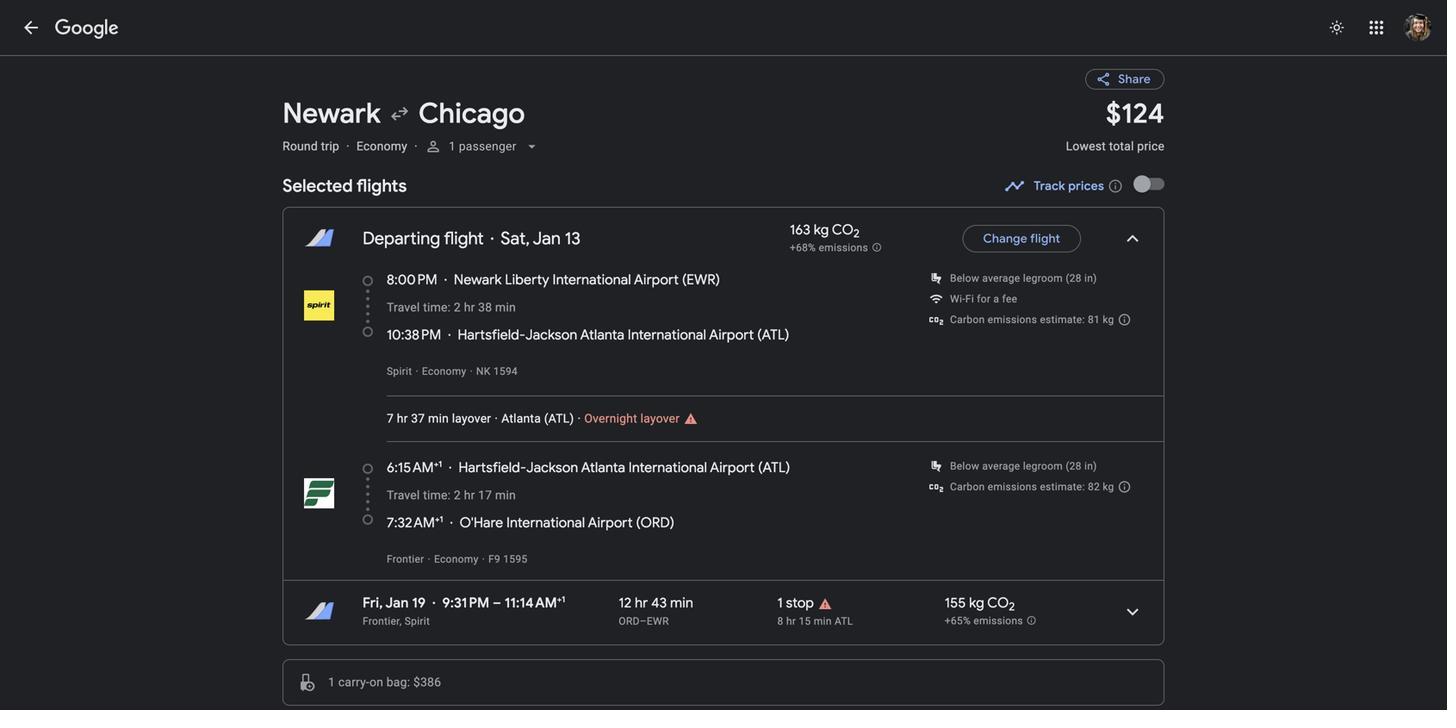 Task type: describe. For each thing, give the bounding box(es) containing it.
19
[[412, 594, 426, 612]]

+68% emissions
[[790, 242, 869, 254]]

hartsfield-jackson atlanta international airport (atl) for 6:15 am
[[459, 459, 790, 476]]

min for 7
[[428, 411, 449, 426]]

(ewr)
[[682, 271, 720, 289]]

jackson for 10:38 pm
[[526, 326, 578, 344]]

7 hr 37 min layover
[[387, 411, 491, 426]]

carry-
[[338, 675, 370, 689]]

emissions for +68% emissions
[[819, 242, 869, 254]]

overnight layover
[[584, 411, 680, 426]]

change appearance image
[[1317, 7, 1358, 48]]

stop
[[786, 594, 814, 612]]

time: for 8:00 pm
[[423, 300, 451, 315]]

economy for 8:00 pm
[[422, 365, 467, 377]]

fi
[[966, 293, 974, 305]]

1 passenger button
[[418, 126, 548, 167]]

jan for fri,
[[386, 594, 409, 612]]

flight for departing flight
[[444, 227, 484, 249]]

change flight
[[983, 231, 1061, 246]]

f9 1595
[[489, 553, 528, 565]]

carbon emissions estimate: 82 kg
[[950, 481, 1115, 493]]

Departure time: 9:31 PM. text field
[[443, 594, 490, 612]]

total
[[1109, 139, 1134, 153]]

1 for 1 stop
[[778, 594, 783, 612]]

travel for 6:15 am
[[387, 488, 420, 502]]

travel time: 2 hr 17 min
[[387, 488, 516, 502]]

2 left 38
[[454, 300, 461, 315]]

in) for (ewr)
[[1085, 272, 1097, 284]]

travel for 8:00 pm
[[387, 300, 420, 315]]

9:31 pm – 11:14 am +1
[[443, 594, 566, 612]]

round trip
[[283, 139, 339, 153]]

international down the 13
[[553, 271, 631, 289]]

lowest
[[1066, 139, 1106, 153]]

change flight button
[[963, 218, 1081, 259]]

carbon emissions estimate: 81 kg
[[950, 314, 1115, 326]]

17
[[478, 488, 492, 502]]

international up (ord)
[[629, 459, 707, 476]]

o'hare
[[460, 514, 503, 532]]

7:32 am
[[387, 514, 435, 532]]

0 vertical spatial economy
[[357, 139, 408, 153]]

 image left atlanta (atl)
[[495, 411, 498, 426]]

kg right 81
[[1103, 314, 1115, 326]]

legroom for hartsfield-jackson atlanta international airport (atl)
[[1023, 460, 1063, 472]]

8 hr 15 min atl
[[778, 615, 854, 627]]

trip
[[321, 139, 339, 153]]

share
[[1119, 72, 1151, 87]]

12
[[619, 594, 632, 612]]

time: for 6:15 am
[[423, 488, 451, 502]]

2 left 17
[[454, 488, 461, 502]]

frontier
[[387, 553, 424, 565]]

departing flight
[[363, 227, 484, 249]]

bag:
[[387, 675, 410, 689]]

hr for 7
[[397, 411, 408, 426]]

6:15 am
[[387, 459, 434, 476]]

min right 17
[[495, 488, 516, 502]]

nk 1594
[[476, 365, 518, 377]]

newark liberty international airport (ewr)
[[454, 271, 720, 289]]

in) for (atl)
[[1085, 460, 1097, 472]]

carbon emissions estimate: 82 kilograms element
[[950, 481, 1115, 493]]

+68%
[[790, 242, 816, 254]]

155 kg co 2
[[945, 594, 1015, 614]]

37
[[411, 411, 425, 426]]

82
[[1088, 481, 1100, 493]]

price
[[1138, 139, 1165, 153]]

emissions for carbon emissions estimate: 81 kg
[[988, 314, 1038, 326]]

Arrival time: 10:38 PM. text field
[[387, 326, 441, 344]]

(ord)
[[636, 514, 675, 532]]

 image left overnight
[[578, 411, 581, 426]]

round
[[283, 139, 318, 153]]

list containing departing flight
[[283, 208, 1164, 645]]

liberty
[[505, 271, 550, 289]]

atl
[[835, 615, 854, 627]]

co for 155 kg co
[[988, 594, 1009, 612]]

selected
[[283, 175, 353, 197]]

Departure time: 6:15 AM on  Sunday, January 14. text field
[[387, 459, 442, 476]]

hr for 12
[[635, 594, 648, 612]]

Departure time: 8:00 PM. text field
[[387, 271, 438, 289]]

frontier,
[[363, 615, 402, 627]]

below for (atl)
[[950, 460, 980, 472]]

legroom for newark liberty international airport (ewr)
[[1023, 272, 1063, 284]]

kg inside 155 kg co 2
[[969, 594, 985, 612]]

for
[[977, 293, 991, 305]]

163
[[790, 221, 811, 239]]

flights
[[357, 175, 407, 197]]

$124
[[1106, 96, 1165, 131]]

track prices
[[1034, 178, 1105, 194]]

average for (ewr)
[[983, 272, 1021, 284]]

min for 8
[[814, 615, 832, 627]]

passenger
[[459, 139, 516, 153]]

7
[[387, 411, 394, 426]]

ewr
[[647, 615, 669, 627]]

1 stop
[[778, 594, 814, 612]]

2  image from the left
[[414, 139, 418, 153]]

13
[[565, 227, 581, 249]]

38
[[478, 300, 492, 315]]

frontier, spirit
[[363, 615, 430, 627]]

below average legroom (28 in) for (atl)
[[950, 460, 1097, 472]]

163 kg co 2
[[790, 221, 860, 241]]

81
[[1088, 314, 1100, 326]]

loading results progress bar
[[0, 55, 1448, 59]]

share button
[[1086, 69, 1165, 90]]

fri,
[[363, 594, 383, 612]]

newark for newark
[[283, 96, 381, 131]]

7:32 am +1
[[387, 514, 443, 532]]

departing
[[363, 227, 440, 249]]

fee
[[1003, 293, 1018, 305]]

0 vertical spatial spirit
[[387, 365, 412, 377]]

kg right 82
[[1103, 481, 1115, 493]]

fri, jan 19
[[363, 594, 426, 612]]



Task type: vqa. For each thing, say whether or not it's contained in the screenshot.
first below average legroom (28 in) from the top of the main content containing Newark
yes



Task type: locate. For each thing, give the bounding box(es) containing it.
international up f9 1595
[[507, 514, 585, 532]]

2 average from the top
[[983, 460, 1021, 472]]

legroom up carbon emissions estimate: 81 kilograms element
[[1023, 272, 1063, 284]]

1 horizontal spatial  image
[[414, 139, 418, 153]]

chicago
[[419, 96, 525, 131]]

0 horizontal spatial –
[[493, 594, 501, 612]]

1 vertical spatial in)
[[1085, 460, 1097, 472]]

none text field containing $124
[[1066, 96, 1165, 169]]

8:00 pm
[[387, 271, 438, 289]]

sat,
[[501, 227, 530, 249]]

hr left 17
[[464, 488, 475, 502]]

1 vertical spatial atlanta
[[502, 411, 541, 426]]

0 vertical spatial –
[[493, 594, 501, 612]]

6:15 am +1
[[387, 459, 442, 476]]

2 carbon from the top
[[950, 481, 985, 493]]

(atl) for 6:15 am
[[758, 459, 790, 476]]

2 below from the top
[[950, 460, 980, 472]]

1 vertical spatial hartsfield-
[[459, 459, 527, 476]]

1 vertical spatial jackson
[[526, 459, 578, 476]]

+65%
[[945, 615, 971, 627]]

0 vertical spatial below
[[950, 272, 980, 284]]

hartsfield- up 17
[[459, 459, 527, 476]]

0 horizontal spatial layover
[[452, 411, 491, 426]]

min for 12
[[670, 594, 694, 612]]

1
[[449, 139, 456, 153], [778, 594, 783, 612], [328, 675, 335, 689]]

carbon emissions estimate: 81 kilograms element
[[950, 314, 1115, 326]]

0 vertical spatial hartsfield-jackson atlanta international airport (atl)
[[458, 326, 790, 344]]

jackson down liberty
[[526, 326, 578, 344]]

1 carry-on bag: $386
[[328, 675, 441, 689]]

airport
[[634, 271, 679, 289], [709, 326, 754, 344], [710, 459, 755, 476], [588, 514, 633, 532]]

economy down 10:38 pm
[[422, 365, 467, 377]]

hartsfield- for 6:15 am
[[459, 459, 527, 476]]

atlanta for 10:38 pm
[[580, 326, 625, 344]]

2 vertical spatial economy
[[434, 553, 479, 565]]

2 estimate: from the top
[[1040, 481, 1085, 493]]

1 inside list
[[778, 594, 783, 612]]

2 inside 163 kg co 2
[[854, 226, 860, 241]]

atlanta down nk 1594
[[502, 411, 541, 426]]

9:31 pm
[[443, 594, 490, 612]]

in) up 81
[[1085, 272, 1097, 284]]

ord
[[619, 615, 640, 627]]

below average legroom (28 in)
[[950, 272, 1097, 284], [950, 460, 1097, 472]]

min inside 12 hr 43 min ord – ewr
[[670, 594, 694, 612]]

newark
[[283, 96, 381, 131], [454, 271, 502, 289]]

atlanta (atl)
[[502, 411, 574, 426]]

1 horizontal spatial 1
[[449, 139, 456, 153]]

travel down the 6:15 am
[[387, 488, 420, 502]]

1 vertical spatial spirit
[[405, 615, 430, 627]]

1 left carry-
[[328, 675, 335, 689]]

economy down 'o'hare'
[[434, 553, 479, 565]]

+1 up travel time: 2 hr 17 min
[[434, 459, 442, 470]]

travel down 8:00 pm text box
[[387, 300, 420, 315]]

co inside 163 kg co 2
[[832, 221, 854, 239]]

1 for 1 passenger
[[449, 139, 456, 153]]

travel
[[387, 300, 420, 315], [387, 488, 420, 502]]

return flight on friday, january 19. leaves o'hare international airport at 9:31 pm on friday, january 19 and arrives at newark liberty international airport at 11:14 am on saturday, january 20. element
[[363, 594, 566, 612]]

 image left "sat,"
[[491, 228, 494, 249]]

1 vertical spatial estimate:
[[1040, 481, 1085, 493]]

hartsfield- for 10:38 pm
[[458, 326, 526, 344]]

0 vertical spatial legroom
[[1023, 272, 1063, 284]]

kg up +68% emissions
[[814, 221, 829, 239]]

– inside 12 hr 43 min ord – ewr
[[640, 615, 647, 627]]

0 horizontal spatial newark
[[283, 96, 381, 131]]

1 vertical spatial (atl)
[[544, 411, 574, 426]]

 image right trip
[[346, 139, 350, 153]]

total duration 12 hr 43 min. element
[[619, 594, 778, 614]]

2 travel from the top
[[387, 488, 420, 502]]

average up carbon emissions estimate: 82 kg
[[983, 460, 1021, 472]]

1 carry-on bag costs 386 us dollars element
[[297, 672, 441, 693]]

spirit down the 10:38 pm text field
[[387, 365, 412, 377]]

1 inside 1 passenger popup button
[[449, 139, 456, 153]]

learn more about tracked prices image
[[1108, 178, 1124, 194]]

(28 up carbon emissions estimate: 81 kilograms element
[[1066, 272, 1082, 284]]

average
[[983, 272, 1021, 284], [983, 460, 1021, 472]]

hartsfield-jackson atlanta international airport (atl)
[[458, 326, 790, 344], [459, 459, 790, 476]]

1 layover from the left
[[452, 411, 491, 426]]

None text field
[[1066, 96, 1165, 169]]

main content
[[283, 55, 1165, 710]]

1 below from the top
[[950, 272, 980, 284]]

0 vertical spatial carbon
[[950, 314, 985, 326]]

1 estimate: from the top
[[1040, 314, 1085, 326]]

hr right 12 on the bottom
[[635, 594, 648, 612]]

0 horizontal spatial jan
[[386, 594, 409, 612]]

2 in) from the top
[[1085, 460, 1097, 472]]

jan up frontier, spirit
[[386, 594, 409, 612]]

newark for newark liberty international airport (ewr)
[[454, 271, 502, 289]]

155
[[945, 594, 966, 612]]

min right 15 at the bottom right
[[814, 615, 832, 627]]

hartsfield-
[[458, 326, 526, 344], [459, 459, 527, 476]]

2 up +68% emissions
[[854, 226, 860, 241]]

(28 up carbon emissions estimate: 82 kg
[[1066, 460, 1082, 472]]

min right 38
[[495, 300, 516, 315]]

2 legroom from the top
[[1023, 460, 1063, 472]]

1 (28 from the top
[[1066, 272, 1082, 284]]

in)
[[1085, 272, 1097, 284], [1085, 460, 1097, 472]]

international down (ewr)
[[628, 326, 707, 344]]

+1 inside 9:31 pm – 11:14 am +1
[[557, 594, 566, 605]]

Arrival time: 11:14 AM on  Saturday, January 20. text field
[[505, 594, 566, 612]]

1 inside 1 carry-on bag costs 386 us dollars element
[[328, 675, 335, 689]]

2 vertical spatial +1
[[557, 594, 566, 605]]

2 vertical spatial atlanta
[[581, 459, 626, 476]]

0 horizontal spatial  image
[[346, 139, 350, 153]]

0 horizontal spatial co
[[832, 221, 854, 239]]

2 time: from the top
[[423, 488, 451, 502]]

(atl) for 10:38 pm
[[757, 326, 790, 344]]

0 vertical spatial +1
[[434, 459, 442, 470]]

1 vertical spatial time:
[[423, 488, 451, 502]]

time: up 10:38 pm
[[423, 300, 451, 315]]

1 legroom from the top
[[1023, 272, 1063, 284]]

(28 for (atl)
[[1066, 460, 1082, 472]]

0 vertical spatial (28
[[1066, 272, 1082, 284]]

carbon for carbon emissions estimate: 82 kg
[[950, 481, 985, 493]]

estimate: for 81
[[1040, 314, 1085, 326]]

jackson for 6:15 am
[[526, 459, 578, 476]]

(28
[[1066, 272, 1082, 284], [1066, 460, 1082, 472]]

in) up 82
[[1085, 460, 1097, 472]]

main content containing newark
[[283, 55, 1165, 710]]

 image left f9 1595
[[482, 553, 485, 565]]

1 vertical spatial economy
[[422, 365, 467, 377]]

2 up +65% emissions
[[1009, 599, 1015, 614]]

newark inside list
[[454, 271, 502, 289]]

0 vertical spatial (atl)
[[757, 326, 790, 344]]

1 stop flight. element
[[778, 594, 814, 614]]

spirit down 19 at the left bottom of page
[[405, 615, 430, 627]]

flight right change
[[1031, 231, 1061, 246]]

$124 lowest total price
[[1066, 96, 1165, 153]]

overnight
[[584, 411, 638, 426]]

co inside 155 kg co 2
[[988, 594, 1009, 612]]

legroom
[[1023, 272, 1063, 284], [1023, 460, 1063, 472]]

co up +68% emissions
[[832, 221, 854, 239]]

below up fi
[[950, 272, 980, 284]]

124 us dollars element
[[1106, 96, 1165, 131]]

0 vertical spatial hartsfield-
[[458, 326, 526, 344]]

hr for 8
[[787, 615, 796, 627]]

(28 for (ewr)
[[1066, 272, 1082, 284]]

43
[[651, 594, 667, 612]]

below up carbon emissions estimate: 82 kg
[[950, 460, 980, 472]]

min right 43
[[670, 594, 694, 612]]

on
[[370, 675, 383, 689]]

+1 inside 7:32 am +1
[[435, 514, 443, 525]]

track
[[1034, 178, 1066, 194]]

jackson down atlanta (atl)
[[526, 459, 578, 476]]

o'hare international airport (ord)
[[460, 514, 675, 532]]

time: up 7:32 am +1
[[423, 488, 451, 502]]

estimate: left 81
[[1040, 314, 1085, 326]]

1 vertical spatial average
[[983, 460, 1021, 472]]

layover right overnight
[[641, 411, 680, 426]]

below average legroom (28 in) up carbon emissions estimate: 82 kilograms element
[[950, 460, 1097, 472]]

1 vertical spatial +1
[[435, 514, 443, 525]]

1 vertical spatial –
[[640, 615, 647, 627]]

+65% emissions
[[945, 615, 1023, 627]]

1 vertical spatial co
[[988, 594, 1009, 612]]

flight left "sat,"
[[444, 227, 484, 249]]

emissions left 82
[[988, 481, 1038, 493]]

2 vertical spatial 1
[[328, 675, 335, 689]]

kg up +65% emissions
[[969, 594, 985, 612]]

0 vertical spatial newark
[[283, 96, 381, 131]]

newark up trip
[[283, 96, 381, 131]]

estimate:
[[1040, 314, 1085, 326], [1040, 481, 1085, 493]]

newark up 38
[[454, 271, 502, 289]]

1 left "passenger"
[[449, 139, 456, 153]]

1 vertical spatial (28
[[1066, 460, 1082, 472]]

1 horizontal spatial layover
[[641, 411, 680, 426]]

0 vertical spatial time:
[[423, 300, 451, 315]]

8
[[778, 615, 784, 627]]

0 horizontal spatial flight
[[444, 227, 484, 249]]

1 horizontal spatial –
[[640, 615, 647, 627]]

$386
[[414, 675, 441, 689]]

 image
[[346, 139, 350, 153], [414, 139, 418, 153]]

kg
[[814, 221, 829, 239], [1103, 314, 1115, 326], [1103, 481, 1115, 493], [969, 594, 985, 612]]

–
[[493, 594, 501, 612], [640, 615, 647, 627]]

below for (ewr)
[[950, 272, 980, 284]]

hr right 8
[[787, 615, 796, 627]]

Newark to Chicago and back text field
[[283, 96, 1046, 131]]

travel time: 2 hr 38 min
[[387, 300, 516, 315]]

 image left 1 passenger
[[414, 139, 418, 153]]

1 vertical spatial hartsfield-jackson atlanta international airport (atl)
[[459, 459, 790, 476]]

sat, jan 13
[[501, 227, 581, 249]]

min
[[495, 300, 516, 315], [428, 411, 449, 426], [495, 488, 516, 502], [670, 594, 694, 612], [814, 615, 832, 627]]

0 vertical spatial jackson
[[526, 326, 578, 344]]

co up +65% emissions
[[988, 594, 1009, 612]]

flight for change flight
[[1031, 231, 1061, 246]]

wi-
[[950, 293, 966, 305]]

hartsfield- down 38
[[458, 326, 526, 344]]

atlanta down newark liberty international airport (ewr)
[[580, 326, 625, 344]]

+1 for 7:32 am
[[435, 514, 443, 525]]

Arrival time: 7:32 AM on  Sunday, January 14. text field
[[387, 514, 443, 532]]

1 vertical spatial jan
[[386, 594, 409, 612]]

12 hr 43 min ord – ewr
[[619, 594, 694, 627]]

average up a
[[983, 272, 1021, 284]]

kg inside 163 kg co 2
[[814, 221, 829, 239]]

+1 down travel time: 2 hr 17 min
[[435, 514, 443, 525]]

a
[[994, 293, 1000, 305]]

selected flights
[[283, 175, 407, 197]]

carbon
[[950, 314, 985, 326], [950, 481, 985, 493]]

0 vertical spatial travel
[[387, 300, 420, 315]]

1 vertical spatial travel
[[387, 488, 420, 502]]

2 layover from the left
[[641, 411, 680, 426]]

10:38 pm
[[387, 326, 441, 344]]

min right 37 at the left bottom
[[428, 411, 449, 426]]

2 inside 155 kg co 2
[[1009, 599, 1015, 614]]

average for (atl)
[[983, 460, 1021, 472]]

estimate: for 82
[[1040, 481, 1085, 493]]

1 vertical spatial legroom
[[1023, 460, 1063, 472]]

0 vertical spatial in)
[[1085, 272, 1097, 284]]

1 average from the top
[[983, 272, 1021, 284]]

emissions for carbon emissions estimate: 82 kg
[[988, 481, 1038, 493]]

1 horizontal spatial jan
[[533, 227, 561, 249]]

hr
[[464, 300, 475, 315], [397, 411, 408, 426], [464, 488, 475, 502], [635, 594, 648, 612], [787, 615, 796, 627]]

(atl)
[[757, 326, 790, 344], [544, 411, 574, 426], [758, 459, 790, 476]]

emissions for +65% emissions
[[974, 615, 1023, 627]]

1 horizontal spatial flight
[[1031, 231, 1061, 246]]

emissions down 155 kg co 2
[[974, 615, 1023, 627]]

0 vertical spatial 1
[[449, 139, 456, 153]]

hartsfield-jackson atlanta international airport (atl) down overnight layover
[[459, 459, 790, 476]]

1 travel from the top
[[387, 300, 420, 315]]

0 vertical spatial co
[[832, 221, 854, 239]]

co
[[832, 221, 854, 239], [988, 594, 1009, 612]]

economy up flights
[[357, 139, 408, 153]]

economy
[[357, 139, 408, 153], [422, 365, 467, 377], [434, 553, 479, 565]]

estimate: left 82
[[1040, 481, 1085, 493]]

1 vertical spatial 1
[[778, 594, 783, 612]]

2 (28 from the top
[[1066, 460, 1082, 472]]

1 vertical spatial below average legroom (28 in)
[[950, 460, 1097, 472]]

jan for sat,
[[533, 227, 561, 249]]

below average legroom (28 in) up "fee"
[[950, 272, 1097, 284]]

emissions down 163 kg co 2
[[819, 242, 869, 254]]

jan
[[533, 227, 561, 249], [386, 594, 409, 612]]

prices
[[1069, 178, 1105, 194]]

2 below average legroom (28 in) from the top
[[950, 460, 1097, 472]]

below
[[950, 272, 980, 284], [950, 460, 980, 472]]

+1 left 12 on the bottom
[[557, 594, 566, 605]]

emissions down "fee"
[[988, 314, 1038, 326]]

1 in) from the top
[[1085, 272, 1097, 284]]

0 vertical spatial estimate:
[[1040, 314, 1085, 326]]

0 horizontal spatial 1
[[328, 675, 335, 689]]

1 vertical spatial newark
[[454, 271, 502, 289]]

list
[[283, 208, 1164, 645]]

0 vertical spatial jan
[[533, 227, 561, 249]]

+1 for 6:15 am
[[434, 459, 442, 470]]

1 carbon from the top
[[950, 314, 985, 326]]

1 horizontal spatial co
[[988, 594, 1009, 612]]

co for 163 kg co
[[832, 221, 854, 239]]

15
[[799, 615, 811, 627]]

0 vertical spatial below average legroom (28 in)
[[950, 272, 1097, 284]]

hartsfield-jackson atlanta international airport (atl) down newark liberty international airport (ewr)
[[458, 326, 790, 344]]

1 vertical spatial carbon
[[950, 481, 985, 493]]

atlanta down overnight
[[581, 459, 626, 476]]

hr right 7
[[397, 411, 408, 426]]

 image
[[491, 228, 494, 249], [495, 411, 498, 426], [578, 411, 581, 426], [482, 553, 485, 565]]

economy for 6:15 am
[[434, 553, 479, 565]]

1 below average legroom (28 in) from the top
[[950, 272, 1097, 284]]

layover right 37 at the left bottom
[[452, 411, 491, 426]]

2 horizontal spatial 1
[[778, 594, 783, 612]]

1 horizontal spatial newark
[[454, 271, 502, 289]]

emissions
[[819, 242, 869, 254], [988, 314, 1038, 326], [988, 481, 1038, 493], [974, 615, 1023, 627]]

below average legroom (28 in) for (ewr)
[[950, 272, 1097, 284]]

11:14 am
[[505, 594, 557, 612]]

2 vertical spatial (atl)
[[758, 459, 790, 476]]

change
[[983, 231, 1028, 246]]

2
[[854, 226, 860, 241], [454, 300, 461, 315], [454, 488, 461, 502], [1009, 599, 1015, 614]]

layover (1 of 1) is a 8 hr 15 min overnight layover at hartsfield-jackson atlanta international airport in atlanta. element
[[778, 614, 936, 628]]

flight details. return flight on friday, january 19. leaves o'hare international airport at 9:31 pm on friday, january 19 and arrives at newark liberty international airport at 11:14 am on saturday, january 20. image
[[1112, 591, 1154, 632]]

1 time: from the top
[[423, 300, 451, 315]]

flight inside button
[[1031, 231, 1061, 246]]

0 vertical spatial atlanta
[[580, 326, 625, 344]]

1 up 8
[[778, 594, 783, 612]]

legroom up carbon emissions estimate: 82 kilograms element
[[1023, 460, 1063, 472]]

hr left 38
[[464, 300, 475, 315]]

wi-fi for a fee
[[950, 293, 1018, 305]]

0 vertical spatial average
[[983, 272, 1021, 284]]

jan left the 13
[[533, 227, 561, 249]]

1  image from the left
[[346, 139, 350, 153]]

time:
[[423, 300, 451, 315], [423, 488, 451, 502]]

hr inside 12 hr 43 min ord – ewr
[[635, 594, 648, 612]]

hartsfield-jackson atlanta international airport (atl) for 10:38 pm
[[458, 326, 790, 344]]

1 vertical spatial below
[[950, 460, 980, 472]]

+1 inside the 6:15 am +1
[[434, 459, 442, 470]]

go back image
[[21, 17, 41, 38]]

carbon for carbon emissions estimate: 81 kg
[[950, 314, 985, 326]]

1 passenger
[[449, 139, 516, 153]]

atlanta for 6:15 am
[[581, 459, 626, 476]]



